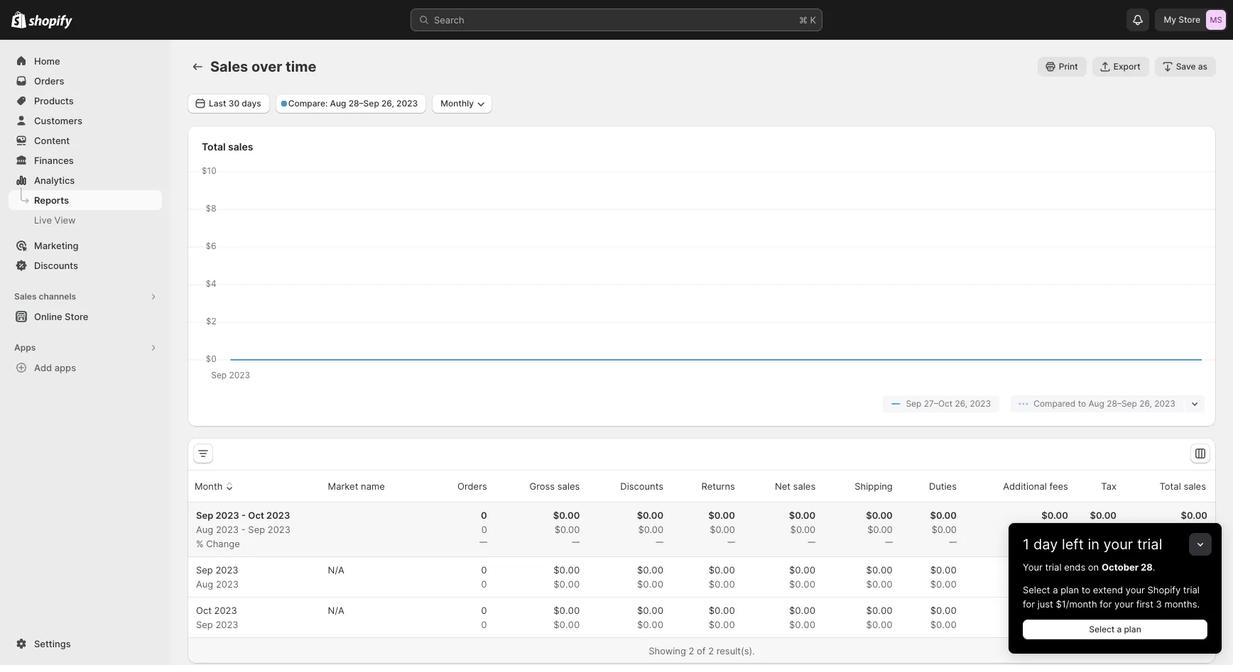 Task type: describe. For each thing, give the bounding box(es) containing it.
1 vertical spatial trial
[[1045, 562, 1062, 573]]

of
[[697, 646, 706, 657]]

compare: aug 28–sep 26, 2023
[[288, 98, 418, 109]]

first
[[1136, 599, 1154, 610]]

compare: aug 28–sep 26, 2023 button
[[275, 94, 426, 114]]

2 0 from the top
[[481, 524, 487, 536]]

content
[[34, 135, 70, 146]]

gross
[[530, 481, 555, 492]]

ends
[[1064, 562, 1086, 573]]

sep for sep 2023 aug 2023
[[196, 565, 213, 576]]

reports link
[[9, 190, 162, 210]]

my
[[1164, 14, 1176, 25]]

oct inside sep 2023 - oct 2023 aug 2023 - sep 2023 % change
[[248, 510, 264, 521]]

2 no change image from the left
[[572, 537, 580, 548]]

print button
[[1038, 57, 1087, 77]]

duties
[[929, 481, 957, 492]]

monthly button
[[432, 94, 492, 114]]

extend
[[1093, 585, 1123, 596]]

net sales
[[775, 481, 816, 492]]

products
[[34, 95, 74, 107]]

your
[[1023, 562, 1043, 573]]

30
[[229, 98, 240, 109]]

showing 2 of 2 result(s).
[[649, 646, 755, 657]]

live view
[[34, 215, 76, 226]]

select for select a plan to extend your shopify trial for just $1/month for your first 3 months.
[[1023, 585, 1050, 596]]

content link
[[9, 131, 162, 151]]

3 0 from the top
[[481, 565, 487, 576]]

shopify image
[[29, 15, 73, 29]]

aug inside sep 2023 - oct 2023 aug 2023 - sep 2023 % change
[[196, 524, 213, 536]]

aug inside dropdown button
[[330, 98, 346, 109]]

just
[[1038, 599, 1053, 610]]

store for online store
[[65, 311, 88, 323]]

k
[[810, 14, 816, 26]]

a for select a plan
[[1117, 624, 1122, 635]]

%
[[196, 538, 204, 550]]

select a plan link
[[1023, 620, 1208, 640]]

showing
[[649, 646, 686, 657]]

apps
[[54, 362, 76, 374]]

my store image
[[1206, 10, 1226, 30]]

orders link
[[9, 71, 162, 91]]

finances link
[[9, 151, 162, 170]]

0 0 for sep 2023
[[481, 605, 487, 631]]

gross sales button
[[513, 473, 582, 500]]

finances
[[34, 155, 74, 166]]

2 for from the left
[[1100, 599, 1112, 610]]

1 0 from the top
[[481, 510, 487, 521]]

store for my store
[[1179, 14, 1201, 25]]

last 30 days button
[[188, 94, 270, 114]]

1 2 from the left
[[689, 646, 694, 657]]

trial inside 'dropdown button'
[[1137, 536, 1162, 553]]

live view link
[[9, 210, 162, 230]]

⌘ k
[[799, 14, 816, 26]]

settings link
[[9, 634, 162, 654]]

plan for select a plan to extend your shopify trial for just $1/month for your first 3 months.
[[1061, 585, 1079, 596]]

shopify
[[1148, 585, 1181, 596]]

over
[[251, 58, 282, 75]]

1 for from the left
[[1023, 599, 1035, 610]]

0 vertical spatial total
[[202, 141, 226, 153]]

export button
[[1092, 57, 1149, 77]]

.
[[1153, 562, 1155, 573]]

as
[[1198, 61, 1208, 72]]

month
[[195, 481, 223, 492]]

1 vertical spatial -
[[241, 524, 246, 536]]

add
[[34, 362, 52, 374]]

shopify image
[[11, 11, 26, 28]]

trial inside select a plan to extend your shopify trial for just $1/month for your first 3 months.
[[1183, 585, 1200, 596]]

analytics
[[34, 175, 75, 186]]

settings
[[34, 639, 71, 650]]

1 day left in your trial button
[[1009, 524, 1222, 553]]

$1/month
[[1056, 599, 1097, 610]]

aug inside 'sep 2023 aug 2023'
[[196, 579, 213, 590]]

oct inside oct 2023 sep 2023
[[196, 605, 212, 617]]

home link
[[9, 51, 162, 71]]

channels
[[39, 291, 76, 302]]

last 30 days
[[209, 98, 261, 109]]

save as
[[1176, 61, 1208, 72]]

2023 inside dropdown button
[[396, 98, 418, 109]]

plan for select a plan
[[1124, 624, 1141, 635]]

save as button
[[1155, 57, 1216, 77]]

1
[[1023, 536, 1030, 553]]

save
[[1176, 61, 1196, 72]]

n/a for sep 2023 aug 2023
[[328, 565, 344, 576]]

additional fees button
[[987, 473, 1070, 500]]

reports
[[34, 195, 69, 206]]

marketing link
[[9, 236, 162, 256]]

27–oct
[[924, 399, 953, 409]]

sales channels button
[[9, 287, 162, 307]]

1 day left in your trial element
[[1009, 560, 1222, 654]]

compared
[[1034, 399, 1076, 409]]

my store
[[1164, 14, 1201, 25]]

1 horizontal spatial 26,
[[955, 399, 968, 409]]

sales for sales channels
[[14, 291, 37, 302]]

online store
[[34, 311, 88, 323]]

select a plan
[[1089, 624, 1141, 635]]

oct 2023 sep 2023
[[196, 605, 238, 631]]

sep 2023 aug 2023
[[196, 565, 239, 590]]

sep 2023 - oct 2023 aug 2023 - sep 2023 % change
[[196, 510, 291, 550]]

total sales inside total sales button
[[1160, 481, 1206, 492]]

0 vertical spatial orders
[[34, 75, 64, 87]]

marketing
[[34, 240, 79, 251]]

2 2 from the left
[[708, 646, 714, 657]]

select for select a plan
[[1089, 624, 1115, 635]]

customers link
[[9, 111, 162, 131]]

home
[[34, 55, 60, 67]]

sep for sep 2023 - oct 2023 aug 2023 - sep 2023 % change
[[196, 510, 213, 521]]

4 0 from the top
[[481, 579, 487, 590]]

day
[[1034, 536, 1058, 553]]

0 vertical spatial total sales
[[202, 141, 253, 153]]

3
[[1156, 599, 1162, 610]]



Task type: locate. For each thing, give the bounding box(es) containing it.
1 horizontal spatial oct
[[248, 510, 264, 521]]

sales
[[210, 58, 248, 75], [14, 291, 37, 302]]

aug right compared
[[1089, 399, 1105, 409]]

$0.00 $0.00
[[554, 565, 580, 590], [637, 565, 664, 590], [709, 565, 735, 590], [789, 565, 816, 590], [866, 565, 893, 590], [930, 565, 957, 590], [1042, 565, 1068, 590], [1090, 565, 1117, 590], [554, 605, 580, 631], [637, 605, 664, 631], [709, 605, 735, 631], [789, 605, 816, 631], [866, 605, 893, 631], [930, 605, 957, 631], [1042, 605, 1068, 631], [1090, 605, 1117, 631], [1181, 605, 1208, 631]]

total sales button
[[1143, 473, 1208, 500]]

1 horizontal spatial for
[[1100, 599, 1112, 610]]

1 horizontal spatial total sales
[[1160, 481, 1206, 492]]

1 vertical spatial oct
[[196, 605, 212, 617]]

0 vertical spatial trial
[[1137, 536, 1162, 553]]

2 vertical spatial your
[[1115, 599, 1134, 610]]

1 horizontal spatial a
[[1117, 624, 1122, 635]]

1 no change image from the left
[[479, 537, 487, 548]]

additional fees
[[1003, 481, 1068, 492]]

no change image down returns
[[727, 537, 735, 548]]

1 vertical spatial orders
[[457, 481, 487, 492]]

no change image down total sales button on the bottom right
[[1200, 537, 1208, 548]]

months.
[[1165, 599, 1200, 610]]

2 left of
[[689, 646, 694, 657]]

no change image
[[885, 537, 893, 548], [949, 537, 957, 548], [1060, 537, 1068, 548], [1109, 537, 1117, 548], [1200, 537, 1208, 548]]

2
[[689, 646, 694, 657], [708, 646, 714, 657]]

on
[[1088, 562, 1099, 573]]

0 horizontal spatial select
[[1023, 585, 1050, 596]]

no change image down shipping
[[885, 537, 893, 548]]

no change image down net sales
[[808, 537, 816, 548]]

4 no change image from the left
[[727, 537, 735, 548]]

aug right the "compare:"
[[330, 98, 346, 109]]

additional
[[1003, 481, 1047, 492]]

your up october
[[1104, 536, 1133, 553]]

for left just
[[1023, 599, 1035, 610]]

0 0
[[481, 565, 487, 590], [481, 605, 487, 631]]

total down last
[[202, 141, 226, 153]]

0 horizontal spatial a
[[1053, 585, 1058, 596]]

discounts left returns button
[[620, 481, 664, 492]]

orders button
[[441, 473, 489, 500]]

a inside select a plan to extend your shopify trial for just $1/month for your first 3 months.
[[1053, 585, 1058, 596]]

sales inside button
[[14, 291, 37, 302]]

5 no change image from the left
[[1200, 537, 1208, 548]]

compare:
[[288, 98, 328, 109]]

sep inside oct 2023 sep 2023
[[196, 619, 213, 631]]

sales for sales over time
[[210, 58, 248, 75]]

1 horizontal spatial store
[[1179, 14, 1201, 25]]

discounts down marketing
[[34, 260, 78, 271]]

plan up the $1/month
[[1061, 585, 1079, 596]]

1 vertical spatial a
[[1117, 624, 1122, 635]]

1 horizontal spatial discounts
[[620, 481, 664, 492]]

0 horizontal spatial trial
[[1045, 562, 1062, 573]]

0 vertical spatial oct
[[248, 510, 264, 521]]

for
[[1023, 599, 1035, 610], [1100, 599, 1112, 610]]

1 vertical spatial to
[[1082, 585, 1091, 596]]

n/a for oct 2023 sep 2023
[[328, 605, 344, 617]]

online store button
[[0, 307, 170, 327]]

no change image down gross sales
[[572, 537, 580, 548]]

0 horizontal spatial plan
[[1061, 585, 1079, 596]]

apps button
[[9, 338, 162, 358]]

discounts button
[[604, 473, 666, 500]]

to up the $1/month
[[1082, 585, 1091, 596]]

0 vertical spatial sales
[[210, 58, 248, 75]]

1 no change image from the left
[[885, 537, 893, 548]]

3 no change image from the left
[[656, 537, 664, 548]]

2 horizontal spatial 26,
[[1140, 399, 1152, 409]]

total inside button
[[1160, 481, 1181, 492]]

28–sep inside dropdown button
[[349, 98, 379, 109]]

tax button
[[1085, 473, 1119, 500]]

no change image down duties
[[949, 537, 957, 548]]

0
[[481, 510, 487, 521], [481, 524, 487, 536], [481, 565, 487, 576], [481, 579, 487, 590], [481, 605, 487, 617], [481, 619, 487, 631]]

no change image
[[479, 537, 487, 548], [572, 537, 580, 548], [656, 537, 664, 548], [727, 537, 735, 548], [808, 537, 816, 548]]

left
[[1062, 536, 1084, 553]]

1 horizontal spatial sales
[[210, 58, 248, 75]]

1 vertical spatial store
[[65, 311, 88, 323]]

0 vertical spatial your
[[1104, 536, 1133, 553]]

2 right of
[[708, 646, 714, 657]]

sep inside 'sep 2023 aug 2023'
[[196, 565, 213, 576]]

2 vertical spatial trial
[[1183, 585, 1200, 596]]

0 horizontal spatial total
[[202, 141, 226, 153]]

orders
[[34, 75, 64, 87], [457, 481, 487, 492]]

0 horizontal spatial store
[[65, 311, 88, 323]]

2 n/a from the top
[[328, 605, 344, 617]]

total right tax
[[1160, 481, 1181, 492]]

export
[[1114, 61, 1141, 72]]

live
[[34, 215, 52, 226]]

0 vertical spatial n/a
[[328, 565, 344, 576]]

discounts inside button
[[620, 481, 664, 492]]

0 vertical spatial 0 0
[[481, 565, 487, 590]]

1 horizontal spatial orders
[[457, 481, 487, 492]]

plan
[[1061, 585, 1079, 596], [1124, 624, 1141, 635]]

aug up %
[[196, 524, 213, 536]]

select down select a plan to extend your shopify trial for just $1/month for your first 3 months.
[[1089, 624, 1115, 635]]

market
[[328, 481, 358, 492]]

compared to aug 28–sep 26, 2023
[[1034, 399, 1176, 409]]

0 0 for aug 2023
[[481, 565, 487, 590]]

last
[[209, 98, 226, 109]]

-
[[242, 510, 246, 521], [241, 524, 246, 536]]

1 horizontal spatial plan
[[1124, 624, 1141, 635]]

store right the my on the top
[[1179, 14, 1201, 25]]

sales channels
[[14, 291, 76, 302]]

2 0 0 from the top
[[481, 605, 487, 631]]

oct
[[248, 510, 264, 521], [196, 605, 212, 617]]

orders inside button
[[457, 481, 487, 492]]

28–sep right compared
[[1107, 399, 1137, 409]]

for down extend at right bottom
[[1100, 599, 1112, 610]]

search
[[434, 14, 464, 26]]

a for select a plan to extend your shopify trial for just $1/month for your first 3 months.
[[1053, 585, 1058, 596]]

select
[[1023, 585, 1050, 596], [1089, 624, 1115, 635]]

28–sep right the "compare:"
[[349, 98, 379, 109]]

1 vertical spatial n/a
[[328, 605, 344, 617]]

0 horizontal spatial 2
[[689, 646, 694, 657]]

a up just
[[1053, 585, 1058, 596]]

market name button
[[326, 473, 401, 500]]

0 vertical spatial 28–sep
[[349, 98, 379, 109]]

1 vertical spatial your
[[1126, 585, 1145, 596]]

add apps
[[34, 362, 76, 374]]

orders down home
[[34, 75, 64, 87]]

net sales button
[[759, 473, 818, 500]]

trial up 28
[[1137, 536, 1162, 553]]

in
[[1088, 536, 1100, 553]]

1 horizontal spatial trial
[[1137, 536, 1162, 553]]

trial right your
[[1045, 562, 1062, 573]]

n/a
[[328, 565, 344, 576], [328, 605, 344, 617]]

1 n/a from the top
[[328, 565, 344, 576]]

1 vertical spatial 0 0
[[481, 605, 487, 631]]

0 vertical spatial to
[[1078, 399, 1086, 409]]

a
[[1053, 585, 1058, 596], [1117, 624, 1122, 635]]

0 vertical spatial -
[[242, 510, 246, 521]]

1 vertical spatial 28–sep
[[1107, 399, 1137, 409]]

0 vertical spatial select
[[1023, 585, 1050, 596]]

total
[[202, 141, 226, 153], [1160, 481, 1181, 492]]

analytics link
[[9, 170, 162, 190]]

gross sales
[[530, 481, 580, 492]]

0 vertical spatial discounts
[[34, 260, 78, 271]]

0 horizontal spatial discounts
[[34, 260, 78, 271]]

plan inside select a plan to extend your shopify trial for just $1/month for your first 3 months.
[[1061, 585, 1079, 596]]

1 vertical spatial select
[[1089, 624, 1115, 635]]

orders left the gross
[[457, 481, 487, 492]]

28
[[1141, 562, 1153, 573]]

apps
[[14, 342, 36, 353]]

1 vertical spatial sales
[[14, 291, 37, 302]]

no change image right in at the bottom right
[[1109, 537, 1117, 548]]

your left first
[[1115, 599, 1134, 610]]

tax
[[1101, 481, 1117, 492]]

products link
[[9, 91, 162, 111]]

1 horizontal spatial total
[[1160, 481, 1181, 492]]

0 horizontal spatial oct
[[196, 605, 212, 617]]

6 0 from the top
[[481, 619, 487, 631]]

$0.00
[[553, 510, 580, 521], [637, 510, 664, 521], [708, 510, 735, 521], [789, 510, 816, 521], [866, 510, 893, 521], [930, 510, 957, 521], [1042, 510, 1068, 521], [1090, 510, 1117, 521], [1181, 510, 1208, 521], [555, 524, 580, 536], [638, 524, 664, 536], [710, 524, 735, 536], [790, 524, 816, 536], [867, 524, 893, 536], [932, 524, 957, 536], [1043, 524, 1068, 536], [1091, 524, 1117, 536], [1182, 524, 1208, 536], [554, 565, 580, 576], [637, 565, 664, 576], [709, 565, 735, 576], [789, 565, 816, 576], [866, 565, 893, 576], [930, 565, 957, 576], [1042, 565, 1068, 576], [1090, 565, 1117, 576], [554, 579, 580, 590], [637, 579, 664, 590], [709, 579, 735, 590], [789, 579, 816, 590], [866, 579, 893, 590], [930, 579, 957, 590], [1042, 579, 1068, 590], [1090, 579, 1117, 590], [1181, 579, 1208, 590], [554, 605, 580, 617], [637, 605, 664, 617], [709, 605, 735, 617], [789, 605, 816, 617], [866, 605, 893, 617], [930, 605, 957, 617], [1042, 605, 1068, 617], [1090, 605, 1117, 617], [1181, 605, 1208, 617], [554, 619, 580, 631], [637, 619, 664, 631], [709, 619, 735, 631], [789, 619, 816, 631], [866, 619, 893, 631], [930, 619, 957, 631], [1042, 619, 1068, 631], [1090, 619, 1117, 631], [1181, 619, 1208, 631]]

add apps button
[[9, 358, 162, 378]]

discounts link
[[9, 256, 162, 276]]

2 horizontal spatial trial
[[1183, 585, 1200, 596]]

5 no change image from the left
[[808, 537, 816, 548]]

select a plan to extend your shopify trial for just $1/month for your first 3 months.
[[1023, 585, 1200, 610]]

0 vertical spatial a
[[1053, 585, 1058, 596]]

1 vertical spatial discounts
[[620, 481, 664, 492]]

shipping
[[855, 481, 893, 492]]

time
[[286, 58, 316, 75]]

monthly
[[441, 98, 474, 109]]

1 day left in your trial
[[1023, 536, 1162, 553]]

total sales
[[202, 141, 253, 153], [1160, 481, 1206, 492]]

aug up oct 2023 sep 2023
[[196, 579, 213, 590]]

sales up the online
[[14, 291, 37, 302]]

2023
[[396, 98, 418, 109], [970, 399, 991, 409], [1155, 399, 1176, 409], [216, 510, 239, 521], [266, 510, 290, 521], [216, 524, 239, 536], [268, 524, 291, 536], [216, 565, 238, 576], [216, 579, 239, 590], [214, 605, 237, 617], [216, 619, 238, 631]]

online store link
[[9, 307, 162, 327]]

select inside select a plan to extend your shopify trial for just $1/month for your first 3 months.
[[1023, 585, 1050, 596]]

trial up "months."
[[1183, 585, 1200, 596]]

sep for sep 27–oct 26, 2023
[[906, 399, 922, 409]]

month button
[[193, 473, 239, 500]]

sales
[[228, 141, 253, 153], [557, 481, 580, 492], [793, 481, 816, 492], [1184, 481, 1206, 492]]

no change image down 'orders' button in the bottom left of the page
[[479, 537, 487, 548]]

1 0 0 from the top
[[481, 565, 487, 590]]

0 horizontal spatial 26,
[[381, 98, 394, 109]]

1 vertical spatial total sales
[[1160, 481, 1206, 492]]

sep 27–oct 26, 2023
[[906, 399, 991, 409]]

sales up 30 at top
[[210, 58, 248, 75]]

5 0 from the top
[[481, 605, 487, 617]]

trial
[[1137, 536, 1162, 553], [1045, 562, 1062, 573], [1183, 585, 1200, 596]]

to inside select a plan to extend your shopify trial for just $1/month for your first 3 months.
[[1082, 585, 1091, 596]]

1 horizontal spatial 2
[[708, 646, 714, 657]]

0 horizontal spatial for
[[1023, 599, 1035, 610]]

plan down first
[[1124, 624, 1141, 635]]

0 horizontal spatial sales
[[14, 291, 37, 302]]

2 no change image from the left
[[949, 537, 957, 548]]

4 no change image from the left
[[1109, 537, 1117, 548]]

days
[[242, 98, 261, 109]]

store
[[1179, 14, 1201, 25], [65, 311, 88, 323]]

0 horizontal spatial 28–sep
[[349, 98, 379, 109]]

store down the sales channels button
[[65, 311, 88, 323]]

your trial ends on october 28 .
[[1023, 562, 1155, 573]]

select up just
[[1023, 585, 1050, 596]]

0 vertical spatial plan
[[1061, 585, 1079, 596]]

1 horizontal spatial select
[[1089, 624, 1115, 635]]

select inside select a plan link
[[1089, 624, 1115, 635]]

to right compared
[[1078, 399, 1086, 409]]

26, inside dropdown button
[[381, 98, 394, 109]]

no change image right day
[[1060, 537, 1068, 548]]

print
[[1059, 61, 1078, 72]]

1 horizontal spatial 28–sep
[[1107, 399, 1137, 409]]

change
[[206, 538, 240, 550]]

your inside 'dropdown button'
[[1104, 536, 1133, 553]]

no change image down discounts button
[[656, 537, 664, 548]]

aug
[[330, 98, 346, 109], [1089, 399, 1105, 409], [196, 524, 213, 536], [196, 579, 213, 590]]

0 horizontal spatial orders
[[34, 75, 64, 87]]

sales over time
[[210, 58, 316, 75]]

1 vertical spatial plan
[[1124, 624, 1141, 635]]

0 vertical spatial store
[[1179, 14, 1201, 25]]

name
[[361, 481, 385, 492]]

3 no change image from the left
[[1060, 537, 1068, 548]]

duties button
[[913, 473, 959, 500]]

your up first
[[1126, 585, 1145, 596]]

a down select a plan to extend your shopify trial for just $1/month for your first 3 months.
[[1117, 624, 1122, 635]]

0 horizontal spatial total sales
[[202, 141, 253, 153]]

store inside button
[[65, 311, 88, 323]]

result(s).
[[717, 646, 755, 657]]

1 vertical spatial total
[[1160, 481, 1181, 492]]



Task type: vqa. For each thing, say whether or not it's contained in the screenshot.


